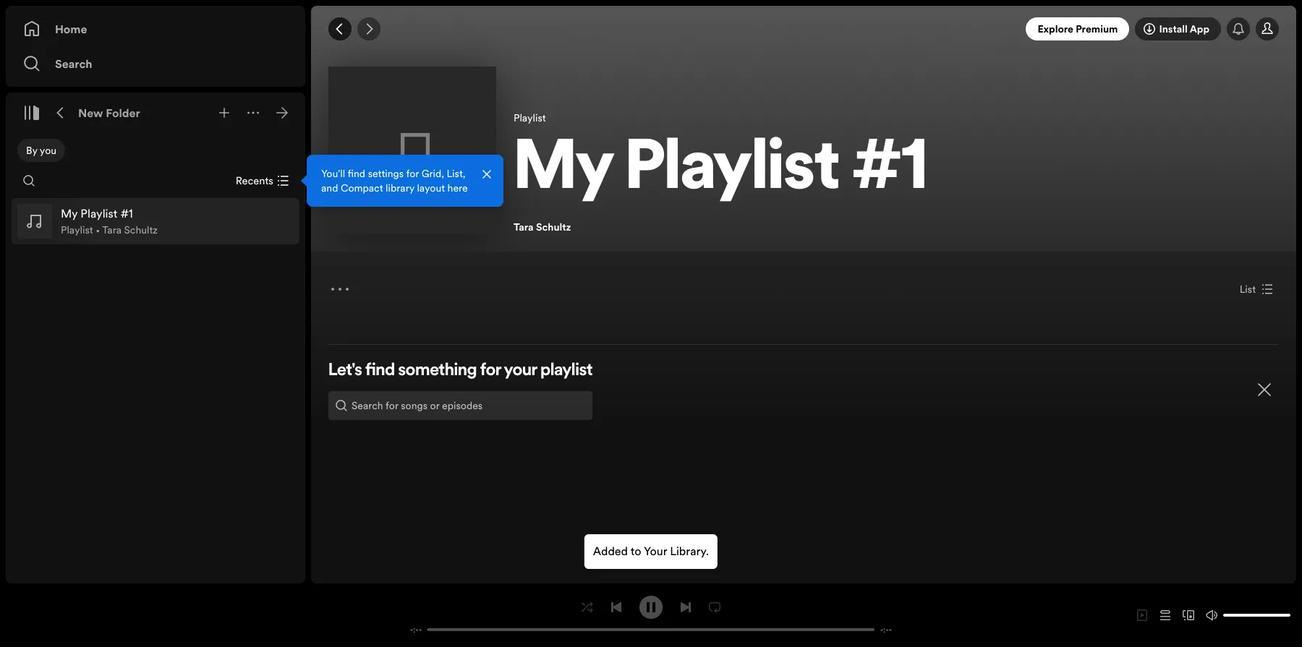 Task type: vqa. For each thing, say whether or not it's contained in the screenshot.
library
yes



Task type: locate. For each thing, give the bounding box(es) containing it.
group
[[12, 198, 300, 245]]

you'll find settings for grid, list, and compact library layout here
[[321, 166, 468, 195]]

premium
[[1076, 22, 1118, 36]]

layout
[[417, 181, 445, 195]]

By you checkbox
[[17, 139, 65, 162]]

for left grid,
[[406, 166, 419, 181]]

here
[[448, 181, 468, 195]]

player controls element
[[393, 596, 910, 636]]

settings
[[368, 166, 404, 181]]

0 horizontal spatial :-
[[413, 625, 419, 636]]

schultz right •
[[124, 223, 158, 237]]

volume high image
[[1206, 610, 1218, 622]]

tara
[[514, 220, 534, 234], [102, 223, 122, 237]]

0 horizontal spatial for
[[406, 166, 419, 181]]

1 horizontal spatial -:--
[[881, 625, 892, 636]]

for left your
[[480, 363, 501, 380]]

by
[[26, 143, 37, 158]]

:-
[[413, 625, 419, 636], [884, 625, 889, 636]]

library.
[[670, 543, 709, 559]]

find right let's
[[366, 363, 395, 380]]

find
[[348, 166, 366, 181], [366, 363, 395, 380]]

install
[[1160, 22, 1188, 36]]

to
[[631, 543, 642, 559]]

0 horizontal spatial schultz
[[124, 223, 158, 237]]

•
[[96, 223, 100, 237]]

1 vertical spatial for
[[480, 363, 501, 380]]

playlist
[[514, 111, 546, 125], [625, 136, 840, 206], [61, 223, 93, 237]]

next image
[[680, 602, 692, 613]]

find inside you'll find settings for grid, list, and compact library layout here
[[348, 166, 366, 181]]

find for let's
[[366, 363, 395, 380]]

Disable repeat checkbox
[[703, 596, 727, 619]]

for for grid,
[[406, 166, 419, 181]]

search
[[55, 56, 92, 72]]

new folder
[[78, 105, 140, 121]]

1 :- from the left
[[413, 625, 419, 636]]

1 -:-- from the left
[[410, 625, 422, 636]]

close image
[[1256, 381, 1274, 399]]

2 vertical spatial playlist
[[61, 223, 93, 237]]

for inside you'll find settings for grid, list, and compact library layout here
[[406, 166, 419, 181]]

go back image
[[334, 23, 346, 35]]

playlist • tara schultz
[[61, 223, 158, 237]]

1 vertical spatial find
[[366, 363, 395, 380]]

-:--
[[410, 625, 422, 636], [881, 625, 892, 636]]

for for your
[[480, 363, 501, 380]]

grid,
[[422, 166, 444, 181]]

app
[[1190, 22, 1210, 36]]

schultz
[[536, 220, 571, 234], [124, 223, 158, 237]]

1 horizontal spatial tara
[[514, 220, 534, 234]]

added
[[593, 543, 628, 559]]

None search field
[[329, 392, 593, 420]]

let's
[[329, 363, 362, 380]]

you'll
[[321, 166, 345, 181]]

playlist for playlist
[[514, 111, 546, 125]]

compact
[[341, 181, 383, 195]]

home
[[55, 21, 87, 37]]

find for you'll
[[348, 166, 366, 181]]

None search field
[[17, 169, 41, 192]]

list,
[[447, 166, 466, 181]]

3 - from the left
[[881, 625, 884, 636]]

your
[[644, 543, 667, 559]]

-
[[410, 625, 413, 636], [419, 625, 422, 636], [881, 625, 884, 636], [889, 625, 892, 636]]

you
[[40, 143, 57, 158]]

explore premium button
[[1026, 17, 1130, 41]]

playlist for playlist • tara schultz
[[61, 223, 93, 237]]

list item containing playlist
[[12, 198, 300, 245]]

schultz down my on the left of the page
[[536, 220, 571, 234]]

group containing playlist
[[12, 198, 300, 245]]

0 horizontal spatial -:--
[[410, 625, 422, 636]]

find right you'll
[[348, 166, 366, 181]]

new folder button
[[75, 101, 143, 124]]

1 horizontal spatial playlist
[[514, 111, 546, 125]]

1 horizontal spatial for
[[480, 363, 501, 380]]

0 horizontal spatial playlist
[[61, 223, 93, 237]]

tara right •
[[102, 223, 122, 237]]

0 horizontal spatial tara
[[102, 223, 122, 237]]

search in your library image
[[23, 175, 35, 187]]

let's find something for your playlist
[[329, 363, 593, 380]]

pause image
[[646, 602, 657, 613]]

0 vertical spatial playlist
[[514, 111, 546, 125]]

playlist
[[541, 363, 593, 380]]

enable shuffle image
[[582, 602, 593, 613]]

for
[[406, 166, 419, 181], [480, 363, 501, 380]]

playlist inside group
[[61, 223, 93, 237]]

1 horizontal spatial :-
[[884, 625, 889, 636]]

list item inside main element
[[12, 198, 300, 245]]

explore premium
[[1038, 22, 1118, 36]]

group inside main element
[[12, 198, 300, 245]]

go forward image
[[363, 23, 375, 35]]

1 vertical spatial playlist
[[625, 136, 840, 206]]

list item
[[12, 198, 300, 245]]

0 vertical spatial find
[[348, 166, 366, 181]]

0 vertical spatial for
[[406, 166, 419, 181]]

2 horizontal spatial playlist
[[625, 136, 840, 206]]

Search for songs or episodes field
[[329, 392, 593, 420]]

added to your library.
[[593, 543, 709, 559]]

tara down my on the left of the page
[[514, 220, 534, 234]]

explore
[[1038, 22, 1074, 36]]

playlist inside button
[[625, 136, 840, 206]]



Task type: describe. For each thing, give the bounding box(es) containing it.
1 - from the left
[[410, 625, 413, 636]]

and
[[321, 181, 338, 195]]

list
[[1240, 282, 1256, 297]]

disable repeat image
[[709, 602, 721, 613]]

tara schultz
[[514, 220, 571, 234]]

List button
[[1234, 278, 1279, 301]]

install app link
[[1136, 17, 1222, 41]]

home link
[[23, 14, 288, 43]]

what's new image
[[1233, 23, 1245, 35]]

none search field inside main element
[[17, 169, 41, 192]]

library
[[386, 181, 415, 195]]

folder
[[106, 105, 140, 121]]

#1
[[853, 136, 928, 206]]

install app
[[1160, 22, 1210, 36]]

connect to a device image
[[1183, 610, 1195, 622]]

4 - from the left
[[889, 625, 892, 636]]

1 horizontal spatial schultz
[[536, 220, 571, 234]]

new
[[78, 105, 103, 121]]

something
[[398, 363, 477, 380]]

you'll find settings for grid, list, and compact library layout here dialog
[[307, 155, 504, 207]]

recents
[[235, 173, 273, 188]]

2 :- from the left
[[884, 625, 889, 636]]

search link
[[23, 49, 288, 78]]

tara inside list item
[[102, 223, 122, 237]]

my playlist #1
[[514, 136, 928, 206]]

my playlist #1 button
[[514, 131, 1279, 214]]

added to your library. status
[[585, 535, 718, 570]]

by you
[[26, 143, 57, 158]]

your
[[504, 363, 538, 380]]

main element
[[6, 6, 504, 584]]

my
[[514, 136, 613, 206]]

previous image
[[611, 602, 622, 613]]

2 - from the left
[[419, 625, 422, 636]]

tara schultz link
[[514, 220, 571, 234]]

top bar and user menu element
[[311, 6, 1297, 52]]

2 -:-- from the left
[[881, 625, 892, 636]]

schultz inside list item
[[124, 223, 158, 237]]

Recents, List view field
[[223, 169, 298, 193]]



